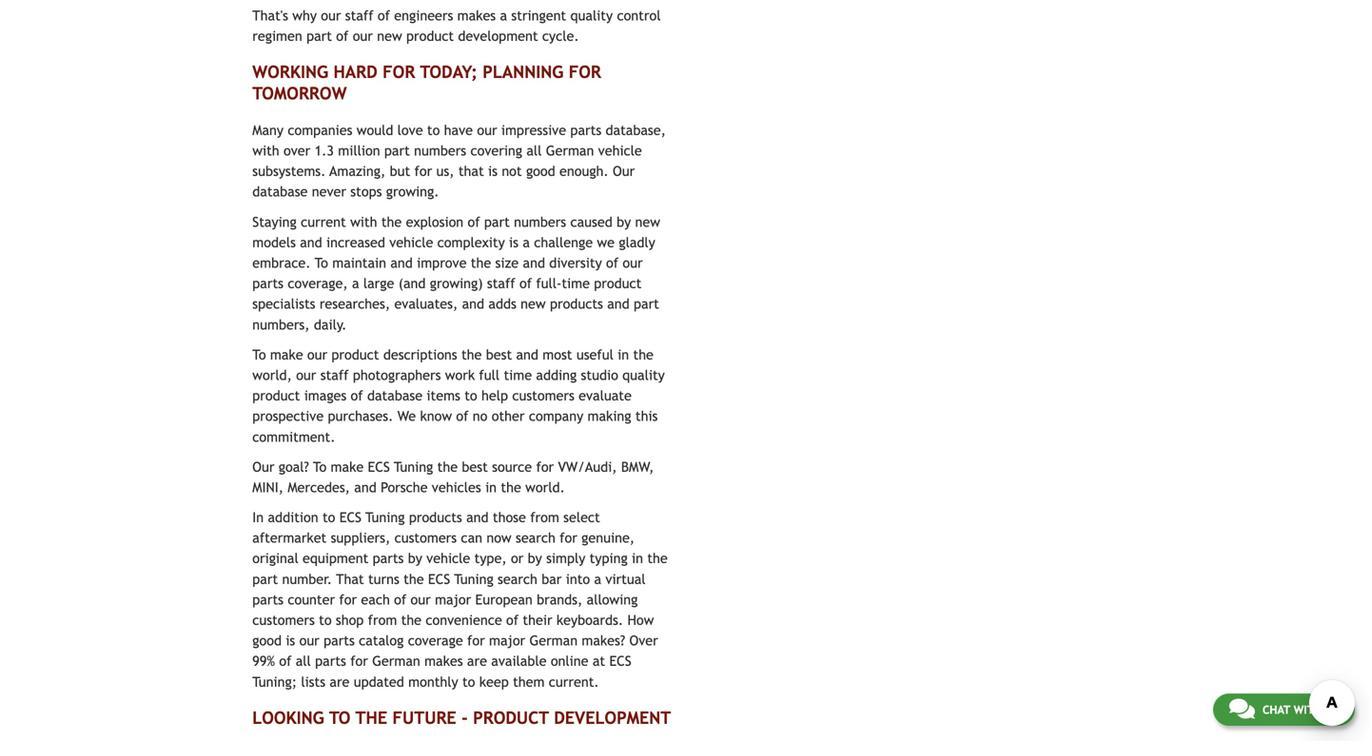 Task type: describe. For each thing, give the bounding box(es) containing it.
have
[[444, 122, 473, 138]]

and up (and at the top of the page
[[391, 255, 413, 271]]

development
[[554, 708, 671, 728]]

our goal? to make ecs tuning the best source for vw/audi, bmw, mini, mercedes, and       porsche vehicles in the world.
[[252, 459, 654, 495]]

of down european
[[506, 612, 519, 628]]

growing)
[[430, 276, 483, 291]]

2 vertical spatial german
[[372, 654, 420, 669]]

99%
[[252, 654, 275, 669]]

vw/audi,
[[558, 459, 617, 475]]

to left shop
[[319, 612, 332, 628]]

bar
[[542, 571, 562, 587]]

by inside the staying current with the explosion of part numbers caused by new models and increased       vehicle complexity is a challenge we gladly embrace. to maintain and improve the size and       diversity of our parts coverage, a large (and growing) staff of full-time product specialists       researches, evaluates, and adds new products and part numbers, daily.
[[617, 214, 631, 230]]

commitment.
[[252, 429, 336, 445]]

0 vertical spatial search
[[516, 530, 556, 546]]

product down world,
[[252, 388, 300, 404]]

company
[[529, 408, 584, 424]]

not
[[502, 163, 522, 179]]

planning
[[483, 62, 564, 82]]

evaluates,
[[394, 296, 458, 312]]

vehicle inside the staying current with the explosion of part numbers caused by new models and increased       vehicle complexity is a challenge we gladly embrace. to maintain and improve the size and       diversity of our parts coverage, a large (and growing) staff of full-time product specialists       researches, evaluates, and adds new products and part numbers, daily.
[[389, 235, 433, 250]]

is inside the staying current with the explosion of part numbers caused by new models and increased       vehicle complexity is a challenge we gladly embrace. to maintain and improve the size and       diversity of our parts coverage, a large (and growing) staff of full-time product specialists       researches, evaluates, and adds new products and part numbers, daily.
[[509, 235, 519, 250]]

european
[[475, 592, 533, 608]]

ecs up the convenience
[[428, 571, 450, 587]]

part inside the many companies would love to have our impressive parts database, with over 1.3 million part       numbers covering all german vehicle subsystems. amazing, but for us, that is not good enough.       our database never stops growing.
[[384, 143, 410, 159]]

part up the 'complexity'
[[484, 214, 510, 230]]

for right hard
[[383, 62, 415, 82]]

that
[[336, 571, 364, 587]]

of down we
[[606, 255, 619, 271]]

evaluate
[[579, 388, 632, 404]]

why
[[292, 7, 317, 23]]

part inside in addition to ecs tuning products and those from select aftermarket suppliers, customers       can now search for genuine, original equipment parts by vehicle type, or by simply typing       in the part number. that turns the ecs tuning search bar into a virtual parts counter for       each of our major european brands, allowing customers to shop from the convenience of       their keyboards. how good is our parts catalog coverage for major german makes? over 99% of all parts for german makes are available online at ecs tuning; lists are updated       monthly to keep them current.
[[252, 571, 278, 587]]

addition
[[268, 510, 318, 525]]

turns
[[368, 571, 400, 587]]

time inside to make our product descriptions the best and most useful in the world, our staff       photographers work full time adding studio quality product images of database items to       help customers evaluate prospective purchases. we know of no other company making this commitment.
[[504, 367, 532, 383]]

full
[[479, 367, 500, 383]]

type,
[[475, 551, 507, 567]]

the right useful
[[633, 347, 654, 363]]

goal?
[[279, 459, 309, 475]]

all inside the many companies would love to have our impressive parts database, with over 1.3 million part       numbers covering all german vehicle subsystems. amazing, but for us, that is not good enough.       our database never stops growing.
[[527, 143, 542, 159]]

specialists
[[252, 296, 316, 312]]

our up hard
[[353, 28, 373, 44]]

1 vertical spatial search
[[498, 571, 538, 587]]

the right turns on the left bottom of page
[[404, 571, 424, 587]]

1 vertical spatial major
[[489, 633, 526, 649]]

to inside the staying current with the explosion of part numbers caused by new models and increased       vehicle complexity is a challenge we gladly embrace. to maintain and improve the size and       diversity of our parts coverage, a large (and growing) staff of full-time product specialists       researches, evaluates, and adds new products and part numbers, daily.
[[315, 255, 328, 271]]

that's why our staff of engineers makes a stringent quality control regimen part of our new product development cycle.
[[252, 7, 661, 44]]

1 vertical spatial tuning
[[366, 510, 405, 525]]

in
[[252, 510, 264, 525]]

the down the 'complexity'
[[471, 255, 491, 271]]

our inside the many companies would love to have our impressive parts database, with over 1.3 million part       numbers covering all german vehicle subsystems. amazing, but for us, that is not good enough.       our database never stops growing.
[[477, 122, 497, 138]]

1 horizontal spatial by
[[528, 551, 542, 567]]

staying
[[252, 214, 297, 230]]

and down current
[[300, 235, 322, 250]]

to inside to make our product descriptions the best and most useful in the world, our staff       photographers work full time adding studio quality product images of database items to       help customers evaluate prospective purchases. we know of no other company making this commitment.
[[465, 388, 477, 404]]

part down gladly
[[634, 296, 659, 312]]

keyboards.
[[557, 612, 624, 628]]

available
[[491, 654, 547, 669]]

-
[[462, 708, 468, 728]]

to inside our goal? to make ecs tuning the best source for vw/audi, bmw, mini, mercedes, and       porsche vehicles in the world.
[[313, 459, 327, 475]]

love
[[398, 122, 423, 138]]

now
[[487, 530, 512, 546]]

makes inside in addition to ecs tuning products and those from select aftermarket suppliers, customers       can now search for genuine, original equipment parts by vehicle type, or by simply typing       in the part number. that turns the ecs tuning search bar into a virtual parts counter for       each of our major european brands, allowing customers to shop from the convenience of       their keyboards. how good is our parts catalog coverage for major german makes? over 99% of all parts for german makes are available online at ecs tuning; lists are updated       monthly to keep them current.
[[425, 654, 463, 669]]

photographers
[[353, 367, 441, 383]]

ecs up suppliers,
[[340, 510, 362, 525]]

to right looking
[[329, 708, 351, 728]]

chat with us
[[1263, 703, 1339, 717]]

over
[[630, 633, 658, 649]]

parts up turns on the left bottom of page
[[373, 551, 404, 567]]

parts down original
[[252, 592, 284, 608]]

working hard for today; planning for tomorrow
[[252, 62, 601, 103]]

our up images
[[296, 367, 316, 383]]

parts up lists
[[315, 654, 346, 669]]

products inside in addition to ecs tuning products and those from select aftermarket suppliers, customers       can now search for genuine, original equipment parts by vehicle type, or by simply typing       in the part number. that turns the ecs tuning search bar into a virtual parts counter for       each of our major european brands, allowing customers to shop from the convenience of       their keyboards. how good is our parts catalog coverage for major german makes? over 99% of all parts for german makes are available online at ecs tuning; lists are updated       monthly to keep them current.
[[409, 510, 462, 525]]

complexity
[[437, 235, 505, 250]]

that
[[459, 163, 484, 179]]

descriptions
[[383, 347, 457, 363]]

brands,
[[537, 592, 583, 608]]

product down daily.
[[332, 347, 379, 363]]

genuine,
[[582, 530, 635, 546]]

engineers
[[394, 7, 453, 23]]

our right the why
[[321, 7, 341, 23]]

subsystems.
[[252, 163, 326, 179]]

making
[[588, 408, 632, 424]]

2 vertical spatial customers
[[252, 612, 315, 628]]

1 horizontal spatial from
[[530, 510, 559, 525]]

2 vertical spatial tuning
[[454, 571, 494, 587]]

1 vertical spatial customers
[[395, 530, 457, 546]]

the up work
[[462, 347, 482, 363]]

0 horizontal spatial from
[[368, 612, 397, 628]]

adds
[[489, 296, 517, 312]]

for up shop
[[339, 592, 357, 608]]

us,
[[436, 163, 454, 179]]

for up simply
[[560, 530, 578, 546]]

and up useful
[[607, 296, 630, 312]]

to inside the many companies would love to have our impressive parts database, with over 1.3 million part       numbers covering all german vehicle subsystems. amazing, but for us, that is not good enough.       our database never stops growing.
[[427, 122, 440, 138]]

numbers inside the many companies would love to have our impressive parts database, with over 1.3 million part       numbers covering all german vehicle subsystems. amazing, but for us, that is not good enough.       our database never stops growing.
[[414, 143, 466, 159]]

(and
[[399, 276, 426, 291]]

a inside in addition to ecs tuning products and those from select aftermarket suppliers, customers       can now search for genuine, original equipment parts by vehicle type, or by simply typing       in the part number. that turns the ecs tuning search bar into a virtual parts counter for       each of our major european brands, allowing customers to shop from the convenience of       their keyboards. how good is our parts catalog coverage for major german makes? over 99% of all parts for german makes are available online at ecs tuning; lists are updated       monthly to keep them current.
[[594, 571, 602, 587]]

german inside the many companies would love to have our impressive parts database, with over 1.3 million part       numbers covering all german vehicle subsystems. amazing, but for us, that is not good enough.       our database never stops growing.
[[546, 143, 594, 159]]

part inside that's why our staff of engineers makes a stringent quality control regimen part of our new product development cycle.
[[307, 28, 332, 44]]

work
[[445, 367, 475, 383]]

database inside to make our product descriptions the best and most useful in the world, our staff       photographers work full time adding studio quality product images of database items to       help customers evaluate prospective purchases. we know of no other company making this commitment.
[[367, 388, 423, 404]]

companies
[[288, 122, 353, 138]]

improve
[[417, 255, 467, 271]]

development
[[458, 28, 538, 44]]

images
[[304, 388, 347, 404]]

updated
[[354, 674, 404, 690]]

products inside the staying current with the explosion of part numbers caused by new models and increased       vehicle complexity is a challenge we gladly embrace. to maintain and improve the size and       diversity of our parts coverage, a large (and growing) staff of full-time product specialists       researches, evaluates, and adds new products and part numbers, daily.
[[550, 296, 603, 312]]

staff inside the staying current with the explosion of part numbers caused by new models and increased       vehicle complexity is a challenge we gladly embrace. to maintain and improve the size and       diversity of our parts coverage, a large (and growing) staff of full-time product specialists       researches, evaluates, and adds new products and part numbers, daily.
[[487, 276, 516, 291]]

daily.
[[314, 317, 347, 332]]

caused
[[571, 214, 613, 230]]

1 horizontal spatial new
[[521, 296, 546, 312]]

for up updated at the bottom left
[[350, 654, 368, 669]]

of left no
[[456, 408, 469, 424]]

lists
[[301, 674, 326, 690]]

regimen
[[252, 28, 302, 44]]

simply
[[546, 551, 586, 567]]

current
[[301, 214, 346, 230]]

stops
[[351, 184, 382, 200]]

of right each
[[394, 592, 407, 608]]

to down mercedes,
[[323, 510, 335, 525]]

today;
[[420, 62, 478, 82]]

vehicle inside the many companies would love to have our impressive parts database, with over 1.3 million part       numbers covering all german vehicle subsystems. amazing, but for us, that is not good enough.       our database never stops growing.
[[598, 143, 642, 159]]

the right typing
[[648, 551, 668, 567]]

parts inside the staying current with the explosion of part numbers caused by new models and increased       vehicle complexity is a challenge we gladly embrace. to maintain and improve the size and       diversity of our parts coverage, a large (and growing) staff of full-time product specialists       researches, evaluates, and adds new products and part numbers, daily.
[[252, 276, 284, 291]]

tomorrow
[[252, 83, 347, 103]]

is inside in addition to ecs tuning products and those from select aftermarket suppliers, customers       can now search for genuine, original equipment parts by vehicle type, or by simply typing       in the part number. that turns the ecs tuning search bar into a virtual parts counter for       each of our major european brands, allowing customers to shop from the convenience of       their keyboards. how good is our parts catalog coverage for major german makes? over 99% of all parts for german makes are available online at ecs tuning; lists are updated       monthly to keep them current.
[[286, 633, 295, 649]]

in inside our goal? to make ecs tuning the best source for vw/audi, bmw, mini, mercedes, and       porsche vehicles in the world.
[[485, 480, 497, 495]]

online
[[551, 654, 589, 669]]

makes inside that's why our staff of engineers makes a stringent quality control regimen part of our new product development cycle.
[[457, 7, 496, 23]]

the down updated at the bottom left
[[356, 708, 387, 728]]

good inside in addition to ecs tuning products and those from select aftermarket suppliers, customers       can now search for genuine, original equipment parts by vehicle type, or by simply typing       in the part number. that turns the ecs tuning search bar into a virtual parts counter for       each of our major european brands, allowing customers to shop from the convenience of       their keyboards. how good is our parts catalog coverage for major german makes? over 99% of all parts for german makes are available online at ecs tuning; lists are updated       monthly to keep them current.
[[252, 633, 282, 649]]

parts inside the many companies would love to have our impressive parts database, with over 1.3 million part       numbers covering all german vehicle subsystems. amazing, but for us, that is not good enough.       our database never stops growing.
[[571, 122, 602, 138]]

is inside the many companies would love to have our impressive parts database, with over 1.3 million part       numbers covering all german vehicle subsystems. amazing, but for us, that is not good enough.       our database never stops growing.
[[488, 163, 498, 179]]

equipment
[[303, 551, 369, 567]]

staff inside to make our product descriptions the best and most useful in the world, our staff       photographers work full time adding studio quality product images of database items to       help customers evaluate prospective purchases. we know of no other company making this commitment.
[[320, 367, 349, 383]]

that's
[[252, 7, 288, 23]]

full-
[[536, 276, 562, 291]]

for down the convenience
[[467, 633, 485, 649]]

comments image
[[1230, 698, 1255, 720]]

hard
[[334, 62, 378, 82]]

for down cycle.
[[569, 62, 601, 82]]

control
[[617, 7, 661, 23]]

good inside the many companies would love to have our impressive parts database, with over 1.3 million part       numbers covering all german vehicle subsystems. amazing, but for us, that is not good enough.       our database never stops growing.
[[526, 163, 556, 179]]

growing.
[[386, 184, 439, 200]]

but
[[390, 163, 410, 179]]

enough.
[[560, 163, 609, 179]]

challenge
[[534, 235, 593, 250]]

ecs right at
[[610, 654, 632, 669]]

mercedes,
[[288, 480, 350, 495]]

our down counter
[[299, 633, 320, 649]]

amazing,
[[330, 163, 386, 179]]



Task type: vqa. For each thing, say whether or not it's contained in the screenshot.
"the" in Driving success through effective communication with all members               of the ECS Tuning family, from customers to vendors and               associates.
no



Task type: locate. For each thing, give the bounding box(es) containing it.
quality up cycle.
[[571, 7, 613, 23]]

with inside the many companies would love to have our impressive parts database, with over 1.3 million part       numbers covering all german vehicle subsystems. amazing, but for us, that is not good enough.       our database never stops growing.
[[252, 143, 280, 159]]

and inside our goal? to make ecs tuning the best source for vw/audi, bmw, mini, mercedes, and       porsche vehicles in the world.
[[354, 480, 377, 495]]

makes
[[457, 7, 496, 23], [425, 654, 463, 669]]

in inside in addition to ecs tuning products and those from select aftermarket suppliers, customers       can now search for genuine, original equipment parts by vehicle type, or by simply typing       in the part number. that turns the ecs tuning search bar into a virtual parts counter for       each of our major european brands, allowing customers to shop from the convenience of       their keyboards. how good is our parts catalog coverage for major german makes? over 99% of all parts for german makes are available online at ecs tuning; lists are updated       monthly to keep them current.
[[632, 551, 643, 567]]

search
[[516, 530, 556, 546], [498, 571, 538, 587]]

0 vertical spatial new
[[377, 28, 402, 44]]

numbers up challenge
[[514, 214, 566, 230]]

world,
[[252, 367, 292, 383]]

our inside our goal? to make ecs tuning the best source for vw/audi, bmw, mini, mercedes, and       porsche vehicles in the world.
[[252, 459, 275, 475]]

parts down the embrace.
[[252, 276, 284, 291]]

1 vertical spatial our
[[252, 459, 275, 475]]

2 horizontal spatial by
[[617, 214, 631, 230]]

1 horizontal spatial make
[[331, 459, 364, 475]]

of left the engineers
[[378, 7, 390, 23]]

2 horizontal spatial new
[[635, 214, 661, 230]]

quality
[[571, 7, 613, 23], [623, 367, 665, 383]]

search up or
[[516, 530, 556, 546]]

1 horizontal spatial numbers
[[514, 214, 566, 230]]

aftermarket
[[252, 530, 327, 546]]

to make our product descriptions the best and most useful in the world, our staff       photographers work full time adding studio quality product images of database items to       help customers evaluate prospective purchases. we know of no other company making this commitment.
[[252, 347, 665, 445]]

2 horizontal spatial customers
[[512, 388, 575, 404]]

useful
[[577, 347, 614, 363]]

new down full- on the left
[[521, 296, 546, 312]]

to up no
[[465, 388, 477, 404]]

for up world.
[[536, 459, 554, 475]]

know
[[420, 408, 452, 424]]

number.
[[282, 571, 332, 587]]

our
[[321, 7, 341, 23], [353, 28, 373, 44], [477, 122, 497, 138], [623, 255, 643, 271], [307, 347, 327, 363], [296, 367, 316, 383], [411, 592, 431, 608], [299, 633, 320, 649]]

0 horizontal spatial our
[[252, 459, 275, 475]]

products
[[550, 296, 603, 312], [409, 510, 462, 525]]

good right "not"
[[526, 163, 556, 179]]

most
[[543, 347, 572, 363]]

researches,
[[320, 296, 390, 312]]

in inside to make our product descriptions the best and most useful in the world, our staff       photographers work full time adding studio quality product images of database items to       help customers evaluate prospective purchases. we know of no other company making this commitment.
[[618, 347, 629, 363]]

0 vertical spatial to
[[315, 255, 328, 271]]

them
[[513, 674, 545, 690]]

0 vertical spatial quality
[[571, 7, 613, 23]]

1.3
[[315, 143, 334, 159]]

1 vertical spatial time
[[504, 367, 532, 383]]

typing
[[590, 551, 628, 567]]

shop
[[336, 612, 364, 628]]

1 horizontal spatial good
[[526, 163, 556, 179]]

0 vertical spatial numbers
[[414, 143, 466, 159]]

how
[[628, 612, 654, 628]]

1 vertical spatial best
[[462, 459, 488, 475]]

numbers inside the staying current with the explosion of part numbers caused by new models and increased       vehicle complexity is a challenge we gladly embrace. to maintain and improve the size and       diversity of our parts coverage, a large (and growing) staff of full-time product specialists       researches, evaluates, and adds new products and part numbers, daily.
[[514, 214, 566, 230]]

good up 99%
[[252, 633, 282, 649]]

numbers
[[414, 143, 466, 159], [514, 214, 566, 230]]

product inside the staying current with the explosion of part numbers caused by new models and increased       vehicle complexity is a challenge we gladly embrace. to maintain and improve the size and       diversity of our parts coverage, a large (and growing) staff of full-time product specialists       researches, evaluates, and adds new products and part numbers, daily.
[[594, 276, 642, 291]]

in down source
[[485, 480, 497, 495]]

1 horizontal spatial customers
[[395, 530, 457, 546]]

best inside to make our product descriptions the best and most useful in the world, our staff       photographers work full time adding studio quality product images of database items to       help customers evaluate prospective purchases. we know of no other company making this commitment.
[[486, 347, 512, 363]]

and up full- on the left
[[523, 255, 545, 271]]

help
[[482, 388, 508, 404]]

0 horizontal spatial make
[[270, 347, 303, 363]]

parts down shop
[[324, 633, 355, 649]]

ecs inside our goal? to make ecs tuning the best source for vw/audi, bmw, mini, mercedes, and       porsche vehicles in the world.
[[368, 459, 390, 475]]

the up "coverage"
[[401, 612, 422, 628]]

a up researches,
[[352, 276, 359, 291]]

in addition to ecs tuning products and those from select aftermarket suppliers, customers       can now search for genuine, original equipment parts by vehicle type, or by simply typing       in the part number. that turns the ecs tuning search bar into a virtual parts counter for       each of our major european brands, allowing customers to shop from the convenience of       their keyboards. how good is our parts catalog coverage for major german makes? over 99% of all parts for german makes are available online at ecs tuning; lists are updated       monthly to keep them current.
[[252, 510, 668, 690]]

staff inside that's why our staff of engineers makes a stringent quality control regimen part of our new product development cycle.
[[345, 7, 374, 23]]

1 vertical spatial german
[[530, 633, 578, 649]]

with up increased
[[350, 214, 377, 230]]

explosion
[[406, 214, 464, 230]]

0 vertical spatial tuning
[[394, 459, 433, 475]]

1 horizontal spatial time
[[562, 276, 590, 291]]

prospective
[[252, 408, 324, 424]]

customers down counter
[[252, 612, 315, 628]]

1 vertical spatial numbers
[[514, 214, 566, 230]]

2 vertical spatial staff
[[320, 367, 349, 383]]

to up coverage,
[[315, 255, 328, 271]]

2 vertical spatial to
[[313, 459, 327, 475]]

make up mercedes,
[[331, 459, 364, 475]]

0 vertical spatial is
[[488, 163, 498, 179]]

tuning
[[394, 459, 433, 475], [366, 510, 405, 525], [454, 571, 494, 587]]

world.
[[526, 480, 565, 495]]

time inside the staying current with the explosion of part numbers caused by new models and increased       vehicle complexity is a challenge we gladly embrace. to maintain and improve the size and       diversity of our parts coverage, a large (and growing) staff of full-time product specialists       researches, evaluates, and adds new products and part numbers, daily.
[[562, 276, 590, 291]]

million
[[338, 143, 380, 159]]

0 horizontal spatial numbers
[[414, 143, 466, 159]]

is left "not"
[[488, 163, 498, 179]]

0 vertical spatial products
[[550, 296, 603, 312]]

mini,
[[252, 480, 284, 495]]

2 horizontal spatial in
[[632, 551, 643, 567]]

quality up this in the left of the page
[[623, 367, 665, 383]]

2 horizontal spatial with
[[1294, 703, 1322, 717]]

all inside in addition to ecs tuning products and those from select aftermarket suppliers, customers       can now search for genuine, original equipment parts by vehicle type, or by simply typing       in the part number. that turns the ecs tuning search bar into a virtual parts counter for       each of our major european brands, allowing customers to shop from the convenience of       their keyboards. how good is our parts catalog coverage for major german makes? over 99% of all parts for german makes are available online at ecs tuning; lists are updated       monthly to keep them current.
[[296, 654, 311, 669]]

staff
[[345, 7, 374, 23], [487, 276, 516, 291], [320, 367, 349, 383]]

1 vertical spatial make
[[331, 459, 364, 475]]

0 vertical spatial good
[[526, 163, 556, 179]]

customers inside to make our product descriptions the best and most useful in the world, our staff       photographers work full time adding studio quality product images of database items to       help customers evaluate prospective purchases. we know of no other company making this commitment.
[[512, 388, 575, 404]]

database down subsystems.
[[252, 184, 308, 200]]

0 vertical spatial time
[[562, 276, 590, 291]]

our inside the many companies would love to have our impressive parts database, with over 1.3 million part       numbers covering all german vehicle subsystems. amazing, but for us, that is not good enough.       our database never stops growing.
[[613, 163, 635, 179]]

0 horizontal spatial are
[[330, 674, 350, 690]]

0 vertical spatial staff
[[345, 7, 374, 23]]

and
[[300, 235, 322, 250], [391, 255, 413, 271], [523, 255, 545, 271], [462, 296, 485, 312], [607, 296, 630, 312], [516, 347, 539, 363], [354, 480, 377, 495], [466, 510, 489, 525]]

0 horizontal spatial products
[[409, 510, 462, 525]]

makes down "coverage"
[[425, 654, 463, 669]]

the up vehicles
[[437, 459, 458, 475]]

make up world,
[[270, 347, 303, 363]]

product down the engineers
[[406, 28, 454, 44]]

makes up development
[[457, 7, 496, 23]]

convenience
[[426, 612, 502, 628]]

covering
[[471, 143, 523, 159]]

2 vertical spatial in
[[632, 551, 643, 567]]

coverage,
[[288, 276, 348, 291]]

0 horizontal spatial new
[[377, 28, 402, 44]]

vehicle down explosion
[[389, 235, 433, 250]]

vehicle down database,
[[598, 143, 642, 159]]

and down growing)
[[462, 296, 485, 312]]

tuning;
[[252, 674, 297, 690]]

0 horizontal spatial major
[[435, 592, 471, 608]]

a up development
[[500, 7, 507, 23]]

numbers,
[[252, 317, 310, 332]]

2 vertical spatial vehicle
[[427, 551, 470, 567]]

suppliers,
[[331, 530, 390, 546]]

1 vertical spatial with
[[350, 214, 377, 230]]

our inside the staying current with the explosion of part numbers caused by new models and increased       vehicle complexity is a challenge we gladly embrace. to maintain and improve the size and       diversity of our parts coverage, a large (and growing) staff of full-time product specialists       researches, evaluates, and adds new products and part numbers, daily.
[[623, 255, 643, 271]]

1 vertical spatial in
[[485, 480, 497, 495]]

major up available
[[489, 633, 526, 649]]

from up catalog
[[368, 612, 397, 628]]

0 horizontal spatial customers
[[252, 612, 315, 628]]

of up the 'complexity'
[[468, 214, 480, 230]]

with inside "link"
[[1294, 703, 1322, 717]]

1 vertical spatial good
[[252, 633, 282, 649]]

0 horizontal spatial database
[[252, 184, 308, 200]]

studio
[[581, 367, 618, 383]]

new down the engineers
[[377, 28, 402, 44]]

0 vertical spatial from
[[530, 510, 559, 525]]

0 horizontal spatial time
[[504, 367, 532, 383]]

database down photographers
[[367, 388, 423, 404]]

maintain
[[332, 255, 386, 271]]

1 vertical spatial products
[[409, 510, 462, 525]]

cycle.
[[542, 28, 579, 44]]

1 vertical spatial to
[[252, 347, 266, 363]]

1 horizontal spatial our
[[613, 163, 635, 179]]

time
[[562, 276, 590, 291], [504, 367, 532, 383]]

product inside that's why our staff of engineers makes a stringent quality control regimen part of our new product development cycle.
[[406, 28, 454, 44]]

part up the but
[[384, 143, 410, 159]]

make inside our goal? to make ecs tuning the best source for vw/audi, bmw, mini, mercedes, and       porsche vehicles in the world.
[[331, 459, 364, 475]]

of right 99%
[[279, 654, 292, 669]]

1 vertical spatial database
[[367, 388, 423, 404]]

1 vertical spatial all
[[296, 654, 311, 669]]

our up "coverage"
[[411, 592, 431, 608]]

0 vertical spatial all
[[527, 143, 542, 159]]

1 vertical spatial from
[[368, 612, 397, 628]]

0 horizontal spatial with
[[252, 143, 280, 159]]

purchases.
[[328, 408, 393, 424]]

0 vertical spatial in
[[618, 347, 629, 363]]

of left full- on the left
[[520, 276, 532, 291]]

stringent
[[511, 7, 566, 23]]

virtual
[[606, 571, 646, 587]]

our down daily.
[[307, 347, 327, 363]]

tuning inside our goal? to make ecs tuning the best source for vw/audi, bmw, mini, mercedes, and       porsche vehicles in the world.
[[394, 459, 433, 475]]

all down impressive
[[527, 143, 542, 159]]

product
[[406, 28, 454, 44], [594, 276, 642, 291], [332, 347, 379, 363], [252, 388, 300, 404]]

with inside the staying current with the explosion of part numbers caused by new models and increased       vehicle complexity is a challenge we gladly embrace. to maintain and improve the size and       diversity of our parts coverage, a large (and growing) staff of full-time product specialists       researches, evaluates, and adds new products and part numbers, daily.
[[350, 214, 377, 230]]

database
[[252, 184, 308, 200], [367, 388, 423, 404]]

german down catalog
[[372, 654, 420, 669]]

1 horizontal spatial major
[[489, 633, 526, 649]]

with down many
[[252, 143, 280, 159]]

looking to the future - product development
[[252, 708, 671, 728]]

2 vertical spatial is
[[286, 633, 295, 649]]

0 vertical spatial make
[[270, 347, 303, 363]]

0 vertical spatial our
[[613, 163, 635, 179]]

0 vertical spatial customers
[[512, 388, 575, 404]]

0 vertical spatial with
[[252, 143, 280, 159]]

and up can
[[466, 510, 489, 525]]

0 horizontal spatial is
[[286, 633, 295, 649]]

1 horizontal spatial all
[[527, 143, 542, 159]]

1 vertical spatial are
[[330, 674, 350, 690]]

into
[[566, 571, 590, 587]]

coverage
[[408, 633, 463, 649]]

1 horizontal spatial with
[[350, 214, 377, 230]]

impressive
[[501, 122, 566, 138]]

1 vertical spatial vehicle
[[389, 235, 433, 250]]

are up keep
[[467, 654, 487, 669]]

0 horizontal spatial by
[[408, 551, 422, 567]]

all
[[527, 143, 542, 159], [296, 654, 311, 669]]

our up covering on the top of page
[[477, 122, 497, 138]]

original
[[252, 551, 299, 567]]

quality inside that's why our staff of engineers makes a stringent quality control regimen part of our new product development cycle.
[[571, 7, 613, 23]]

to right love
[[427, 122, 440, 138]]

major up the convenience
[[435, 592, 471, 608]]

part down original
[[252, 571, 278, 587]]

0 vertical spatial database
[[252, 184, 308, 200]]

we
[[597, 235, 615, 250]]

by
[[617, 214, 631, 230], [408, 551, 422, 567], [528, 551, 542, 567]]

no
[[473, 408, 488, 424]]

to inside to make our product descriptions the best and most useful in the world, our staff       photographers work full time adding studio quality product images of database items to       help customers evaluate prospective purchases. we know of no other company making this commitment.
[[252, 347, 266, 363]]

to left keep
[[463, 674, 475, 690]]

and inside to make our product descriptions the best and most useful in the world, our staff       photographers work full time adding studio quality product images of database items to       help customers evaluate prospective purchases. we know of no other company making this commitment.
[[516, 347, 539, 363]]

part
[[307, 28, 332, 44], [384, 143, 410, 159], [484, 214, 510, 230], [634, 296, 659, 312], [252, 571, 278, 587]]

database inside the many companies would love to have our impressive parts database, with over 1.3 million part       numbers covering all german vehicle subsystems. amazing, but for us, that is not good enough.       our database never stops growing.
[[252, 184, 308, 200]]

2 vertical spatial with
[[1294, 703, 1322, 717]]

items
[[427, 388, 461, 404]]

models
[[252, 235, 296, 250]]

our right enough. on the top
[[613, 163, 635, 179]]

1 horizontal spatial is
[[488, 163, 498, 179]]

other
[[492, 408, 525, 424]]

the down the growing.
[[381, 214, 402, 230]]

0 vertical spatial best
[[486, 347, 512, 363]]

are right lists
[[330, 674, 350, 690]]

0 vertical spatial makes
[[457, 7, 496, 23]]

2 vertical spatial new
[[521, 296, 546, 312]]

german up enough. on the top
[[546, 143, 594, 159]]

allowing
[[587, 592, 638, 608]]

major
[[435, 592, 471, 608], [489, 633, 526, 649]]

0 horizontal spatial good
[[252, 633, 282, 649]]

to up world,
[[252, 347, 266, 363]]

make inside to make our product descriptions the best and most useful in the world, our staff       photographers work full time adding studio quality product images of database items to       help customers evaluate prospective purchases. we know of no other company making this commitment.
[[270, 347, 303, 363]]

looking
[[252, 708, 324, 728]]

in up virtual
[[632, 551, 643, 567]]

1 vertical spatial makes
[[425, 654, 463, 669]]

to
[[315, 255, 328, 271], [252, 347, 266, 363], [313, 459, 327, 475]]

0 horizontal spatial in
[[485, 480, 497, 495]]

future
[[393, 708, 457, 728]]

each
[[361, 592, 390, 608]]

0 horizontal spatial all
[[296, 654, 311, 669]]

time down the diversity
[[562, 276, 590, 291]]

0 horizontal spatial quality
[[571, 7, 613, 23]]

a inside that's why our staff of engineers makes a stringent quality control regimen part of our new product development cycle.
[[500, 7, 507, 23]]

tuning down "type,"
[[454, 571, 494, 587]]

2 horizontal spatial is
[[509, 235, 519, 250]]

part down the why
[[307, 28, 332, 44]]

0 vertical spatial vehicle
[[598, 143, 642, 159]]

catalog
[[359, 633, 404, 649]]

1 horizontal spatial products
[[550, 296, 603, 312]]

our down gladly
[[623, 255, 643, 271]]

their
[[523, 612, 553, 628]]

1 vertical spatial quality
[[623, 367, 665, 383]]

the down source
[[501, 480, 521, 495]]

vehicle inside in addition to ecs tuning products and those from select aftermarket suppliers, customers       can now search for genuine, original equipment parts by vehicle type, or by simply typing       in the part number. that turns the ecs tuning search bar into a virtual parts counter for       each of our major european brands, allowing customers to shop from the convenience of       their keyboards. how good is our parts catalog coverage for major german makes? over 99% of all parts for german makes are available online at ecs tuning; lists are updated       monthly to keep them current.
[[427, 551, 470, 567]]

for inside our goal? to make ecs tuning the best source for vw/audi, bmw, mini, mercedes, and       porsche vehicles in the world.
[[536, 459, 554, 475]]

in right useful
[[618, 347, 629, 363]]

working
[[252, 62, 328, 82]]

ecs up porsche
[[368, 459, 390, 475]]

and left porsche
[[354, 480, 377, 495]]

a left challenge
[[523, 235, 530, 250]]

chat with us link
[[1213, 694, 1355, 726]]

0 vertical spatial major
[[435, 592, 471, 608]]

of up hard
[[336, 28, 349, 44]]

select
[[564, 510, 600, 525]]

1 horizontal spatial are
[[467, 654, 487, 669]]

with left us
[[1294, 703, 1322, 717]]

best inside our goal? to make ecs tuning the best source for vw/audi, bmw, mini, mercedes, and       porsche vehicles in the world.
[[462, 459, 488, 475]]

vehicles
[[432, 480, 481, 495]]

at
[[593, 654, 605, 669]]

from down world.
[[530, 510, 559, 525]]

is
[[488, 163, 498, 179], [509, 235, 519, 250], [286, 633, 295, 649]]

0 vertical spatial german
[[546, 143, 594, 159]]

products down vehicles
[[409, 510, 462, 525]]

staff right the why
[[345, 7, 374, 23]]

and inside in addition to ecs tuning products and those from select aftermarket suppliers, customers       can now search for genuine, original equipment parts by vehicle type, or by simply typing       in the part number. that turns the ecs tuning search bar into a virtual parts counter for       each of our major european brands, allowing customers to shop from the convenience of       their keyboards. how good is our parts catalog coverage for major german makes? over 99% of all parts for german makes are available online at ecs tuning; lists are updated       monthly to keep them current.
[[466, 510, 489, 525]]

staff up adds at the left top of page
[[487, 276, 516, 291]]

1 horizontal spatial database
[[367, 388, 423, 404]]

0 vertical spatial are
[[467, 654, 487, 669]]

to up mercedes,
[[313, 459, 327, 475]]

1 vertical spatial is
[[509, 235, 519, 250]]

tuning up suppliers,
[[366, 510, 405, 525]]

for inside the many companies would love to have our impressive parts database, with over 1.3 million part       numbers covering all german vehicle subsystems. amazing, but for us, that is not good enough.       our database never stops growing.
[[415, 163, 432, 179]]

german down 'their' on the bottom left
[[530, 633, 578, 649]]

1 horizontal spatial in
[[618, 347, 629, 363]]

product down we
[[594, 276, 642, 291]]

1 vertical spatial new
[[635, 214, 661, 230]]

large
[[363, 276, 394, 291]]

quality inside to make our product descriptions the best and most useful in the world, our staff       photographers work full time adding studio quality product images of database items to       help customers evaluate prospective purchases. we know of no other company making this commitment.
[[623, 367, 665, 383]]

of up purchases. in the left of the page
[[351, 388, 363, 404]]

1 vertical spatial staff
[[487, 276, 516, 291]]

new inside that's why our staff of engineers makes a stringent quality control regimen part of our new product development cycle.
[[377, 28, 402, 44]]



